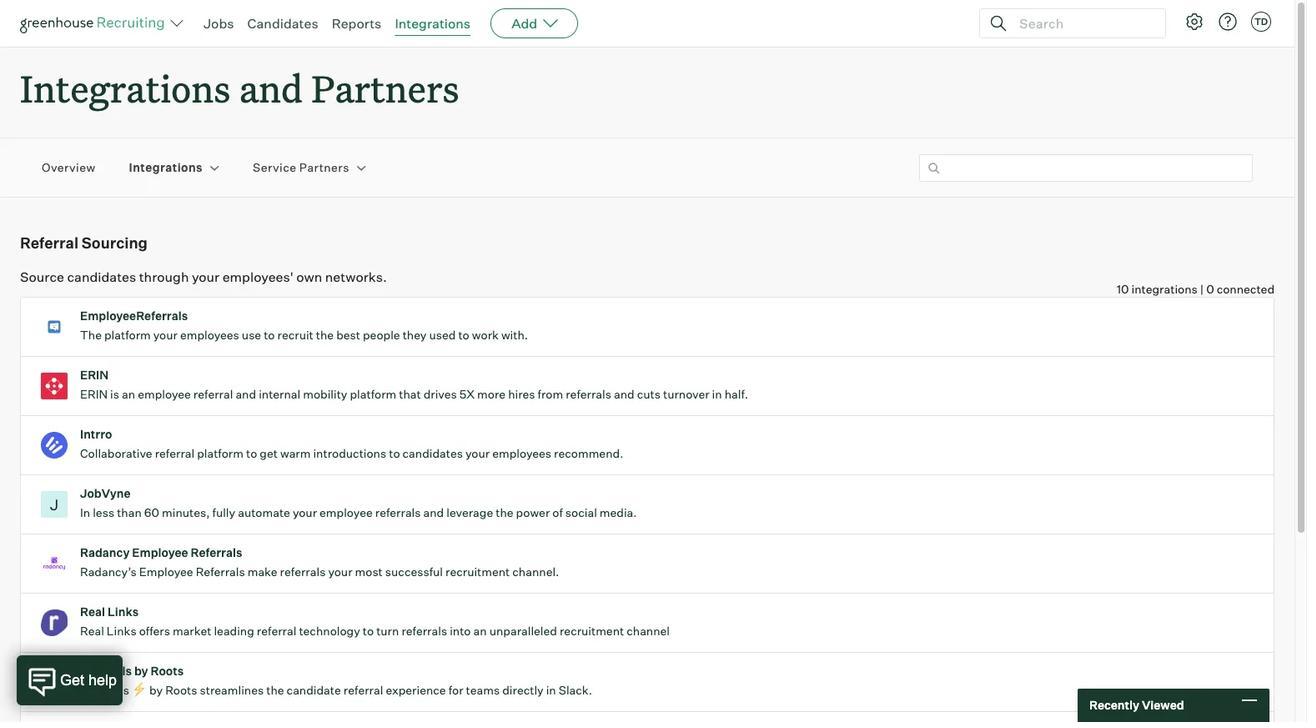 Task type: vqa. For each thing, say whether or not it's contained in the screenshot.
best on the left of the page
yes



Task type: describe. For each thing, give the bounding box(es) containing it.
introductions
[[313, 447, 387, 461]]

through
[[139, 269, 189, 286]]

referral inside referrals by roots referrals ⚡ by roots streamlines the candidate referral experience for teams directly in slack.
[[344, 684, 383, 698]]

used
[[429, 328, 456, 342]]

radancy
[[80, 546, 130, 560]]

td button
[[1252, 12, 1272, 32]]

cuts
[[637, 387, 661, 402]]

radancy employee referrals radancy's employee referrals make referrals your most successful recruitment channel.
[[80, 546, 559, 579]]

employeereferrals
[[80, 309, 188, 323]]

than
[[117, 506, 142, 520]]

leverage
[[447, 506, 493, 520]]

best
[[336, 328, 360, 342]]

jobs
[[204, 15, 234, 32]]

2 real from the top
[[80, 624, 104, 639]]

and inside jobvyne in less than 60 minutes, fully automate your employee referrals and leverage the power of social media.
[[423, 506, 444, 520]]

greenhouse recruiting image
[[20, 13, 170, 33]]

people
[[363, 328, 400, 342]]

sourcing
[[82, 234, 148, 252]]

for
[[449, 684, 464, 698]]

td button
[[1248, 8, 1275, 35]]

intrro
[[80, 427, 112, 442]]

into
[[450, 624, 471, 639]]

make
[[248, 565, 278, 579]]

recruitment inside real links real links offers market leading referral technology to turn referrals into an unparalleled recruitment channel
[[560, 624, 624, 639]]

⚡
[[132, 684, 147, 698]]

1 vertical spatial partners
[[299, 161, 349, 175]]

candidates inside intrro collaborative referral platform to get warm introductions to candidates your employees recommend.
[[403, 447, 463, 461]]

0 horizontal spatial integrations link
[[129, 160, 203, 176]]

referrals inside real links real links offers market leading referral technology to turn referrals into an unparalleled recruitment channel
[[402, 624, 447, 639]]

referrals inside jobvyne in less than 60 minutes, fully automate your employee referrals and leverage the power of social media.
[[375, 506, 421, 520]]

channel.
[[513, 565, 559, 579]]

platform inside erin erin is an employee referral and internal mobility platform that drives 5x more hires from referrals and cuts turnover in half.
[[350, 387, 397, 402]]

market
[[173, 624, 211, 639]]

platform inside employeereferrals the platform your employees use to recruit the best people they used to work with.
[[104, 328, 151, 342]]

to right 'used'
[[458, 328, 470, 342]]

0 vertical spatial partners
[[312, 63, 459, 113]]

with.
[[501, 328, 528, 342]]

directly
[[503, 684, 544, 698]]

turnover
[[663, 387, 710, 402]]

own
[[296, 269, 322, 286]]

candidate
[[287, 684, 341, 698]]

j
[[50, 496, 58, 514]]

connected
[[1217, 282, 1275, 296]]

0 vertical spatial links
[[108, 605, 139, 619]]

less
[[93, 506, 114, 520]]

minutes,
[[162, 506, 210, 520]]

integrations for the top integrations link
[[395, 15, 471, 32]]

collaborative
[[80, 447, 152, 461]]

that
[[399, 387, 421, 402]]

social
[[566, 506, 597, 520]]

jobs link
[[204, 15, 234, 32]]

source candidates through your employees' own networks.
[[20, 269, 387, 286]]

from
[[538, 387, 563, 402]]

integrations for integrations link to the left
[[129, 161, 203, 175]]

overview
[[42, 161, 96, 175]]

employee inside jobvyne in less than 60 minutes, fully automate your employee referrals and leverage the power of social media.
[[320, 506, 373, 520]]

referral sourcing
[[20, 234, 148, 252]]

intrro collaborative referral platform to get warm introductions to candidates your employees recommend.
[[80, 427, 624, 461]]

service partners
[[253, 161, 349, 175]]

referrals inside radancy employee referrals radancy's employee referrals make referrals your most successful recruitment channel.
[[280, 565, 326, 579]]

10
[[1117, 282, 1129, 296]]

0 vertical spatial candidates
[[67, 269, 136, 286]]

0
[[1207, 282, 1215, 296]]

jobvyne in less than 60 minutes, fully automate your employee referrals and leverage the power of social media.
[[80, 487, 637, 520]]

teams
[[466, 684, 500, 698]]

service partners link
[[253, 160, 349, 176]]

unparalleled
[[490, 624, 557, 639]]

employees inside intrro collaborative referral platform to get warm introductions to candidates your employees recommend.
[[492, 447, 552, 461]]

viewed
[[1142, 699, 1185, 713]]

work
[[472, 328, 499, 342]]

reports link
[[332, 15, 382, 32]]

successful
[[385, 565, 443, 579]]

add
[[512, 15, 538, 32]]

leading
[[214, 624, 254, 639]]

candidates link
[[247, 15, 318, 32]]

use
[[242, 328, 261, 342]]

source
[[20, 269, 64, 286]]

recruitment inside radancy employee referrals radancy's employee referrals make referrals your most successful recruitment channel.
[[446, 565, 510, 579]]

channel
[[627, 624, 670, 639]]

integrations and partners
[[20, 63, 459, 113]]



Task type: locate. For each thing, give the bounding box(es) containing it.
2 horizontal spatial platform
[[350, 387, 397, 402]]

recommend.
[[554, 447, 624, 461]]

employee right radancy's
[[139, 565, 193, 579]]

your right the automate
[[293, 506, 317, 520]]

2 vertical spatial integrations
[[129, 161, 203, 175]]

is
[[110, 387, 119, 402]]

0 vertical spatial erin
[[80, 368, 109, 382]]

1 vertical spatial in
[[546, 684, 556, 698]]

employee
[[138, 387, 191, 402], [320, 506, 373, 520]]

0 horizontal spatial employees
[[180, 328, 239, 342]]

0 horizontal spatial employee
[[138, 387, 191, 402]]

0 vertical spatial integrations
[[395, 15, 471, 32]]

your
[[192, 269, 220, 286], [153, 328, 178, 342], [466, 447, 490, 461], [293, 506, 317, 520], [328, 565, 353, 579]]

to left get
[[246, 447, 257, 461]]

2 horizontal spatial the
[[496, 506, 514, 520]]

internal
[[259, 387, 301, 402]]

referrals inside erin erin is an employee referral and internal mobility platform that drives 5x more hires from referrals and cuts turnover in half.
[[566, 387, 612, 402]]

to right introductions
[[389, 447, 400, 461]]

an right "is"
[[122, 387, 135, 402]]

overview link
[[42, 160, 96, 176]]

fully
[[212, 506, 235, 520]]

0 horizontal spatial by
[[134, 664, 148, 679]]

Search text field
[[1016, 11, 1151, 35]]

roots right the ⚡
[[165, 684, 197, 698]]

candidates down the drives
[[403, 447, 463, 461]]

1 vertical spatial links
[[107, 624, 137, 639]]

referral inside intrro collaborative referral platform to get warm introductions to candidates your employees recommend.
[[155, 447, 195, 461]]

candidates
[[247, 15, 318, 32]]

referral right candidate
[[344, 684, 383, 698]]

0 vertical spatial an
[[122, 387, 135, 402]]

referrals
[[191, 546, 242, 560], [196, 565, 245, 579], [80, 664, 132, 679], [80, 684, 129, 698]]

employeereferrals the platform your employees use to recruit the best people they used to work with.
[[80, 309, 528, 342]]

to right use
[[264, 328, 275, 342]]

1 vertical spatial employee
[[320, 506, 373, 520]]

0 vertical spatial integrations link
[[395, 15, 471, 32]]

|
[[1201, 282, 1204, 296]]

referral
[[20, 234, 78, 252]]

referral
[[193, 387, 233, 402], [155, 447, 195, 461], [257, 624, 297, 639], [344, 684, 383, 698]]

referrals
[[566, 387, 612, 402], [375, 506, 421, 520], [280, 565, 326, 579], [402, 624, 447, 639]]

half.
[[725, 387, 749, 402]]

in
[[80, 506, 90, 520]]

1 vertical spatial recruitment
[[560, 624, 624, 639]]

slack.
[[559, 684, 592, 698]]

employee inside erin erin is an employee referral and internal mobility platform that drives 5x more hires from referrals and cuts turnover in half.
[[138, 387, 191, 402]]

referrals left into
[[402, 624, 447, 639]]

technology
[[299, 624, 360, 639]]

in inside erin erin is an employee referral and internal mobility platform that drives 5x more hires from referrals and cuts turnover in half.
[[712, 387, 722, 402]]

employees'
[[223, 269, 294, 286]]

candidates
[[67, 269, 136, 286], [403, 447, 463, 461]]

0 vertical spatial real
[[80, 605, 105, 619]]

referrals by roots referrals ⚡ by roots streamlines the candidate referral experience for teams directly in slack.
[[80, 664, 592, 698]]

recently viewed
[[1090, 699, 1185, 713]]

the for they
[[316, 328, 334, 342]]

an inside real links real links offers market leading referral technology to turn referrals into an unparalleled recruitment channel
[[474, 624, 487, 639]]

of
[[553, 506, 563, 520]]

reports
[[332, 15, 382, 32]]

0 horizontal spatial an
[[122, 387, 135, 402]]

the left best
[[316, 328, 334, 342]]

1 horizontal spatial in
[[712, 387, 722, 402]]

roots down offers
[[151, 664, 184, 679]]

an right into
[[474, 624, 487, 639]]

1 real from the top
[[80, 605, 105, 619]]

partners
[[312, 63, 459, 113], [299, 161, 349, 175]]

0 vertical spatial employees
[[180, 328, 239, 342]]

0 horizontal spatial in
[[546, 684, 556, 698]]

jobvyne
[[80, 487, 131, 501]]

and left internal
[[236, 387, 256, 402]]

1 vertical spatial employees
[[492, 447, 552, 461]]

to
[[264, 328, 275, 342], [458, 328, 470, 342], [246, 447, 257, 461], [389, 447, 400, 461], [363, 624, 374, 639]]

your inside radancy employee referrals radancy's employee referrals make referrals your most successful recruitment channel.
[[328, 565, 353, 579]]

0 vertical spatial roots
[[151, 664, 184, 679]]

0 horizontal spatial recruitment
[[446, 565, 510, 579]]

1 horizontal spatial by
[[149, 684, 163, 698]]

integrations link
[[395, 15, 471, 32], [129, 160, 203, 176]]

60
[[144, 506, 159, 520]]

the left candidate
[[266, 684, 284, 698]]

an
[[122, 387, 135, 402], [474, 624, 487, 639]]

0 vertical spatial employee
[[138, 387, 191, 402]]

links down radancy's
[[108, 605, 139, 619]]

1 horizontal spatial candidates
[[403, 447, 463, 461]]

1 vertical spatial the
[[496, 506, 514, 520]]

more
[[477, 387, 506, 402]]

to inside real links real links offers market leading referral technology to turn referrals into an unparalleled recruitment channel
[[363, 624, 374, 639]]

your inside intrro collaborative referral platform to get warm introductions to candidates your employees recommend.
[[466, 447, 490, 461]]

1 vertical spatial erin
[[80, 387, 108, 402]]

0 vertical spatial the
[[316, 328, 334, 342]]

1 vertical spatial an
[[474, 624, 487, 639]]

configure image
[[1185, 12, 1205, 32]]

employees down hires
[[492, 447, 552, 461]]

0 vertical spatial recruitment
[[446, 565, 510, 579]]

networks.
[[325, 269, 387, 286]]

platform left get
[[197, 447, 244, 461]]

in left slack.
[[546, 684, 556, 698]]

hires
[[508, 387, 535, 402]]

referral left internal
[[193, 387, 233, 402]]

candidates down the sourcing
[[67, 269, 136, 286]]

by up the ⚡
[[134, 664, 148, 679]]

the
[[80, 328, 102, 342]]

in left half.
[[712, 387, 722, 402]]

td
[[1255, 16, 1268, 28]]

1 horizontal spatial integrations link
[[395, 15, 471, 32]]

your inside employeereferrals the platform your employees use to recruit the best people they used to work with.
[[153, 328, 178, 342]]

links
[[108, 605, 139, 619], [107, 624, 137, 639]]

1 vertical spatial roots
[[165, 684, 197, 698]]

recruitment left the channel.
[[446, 565, 510, 579]]

0 vertical spatial platform
[[104, 328, 151, 342]]

referrals right make
[[280, 565, 326, 579]]

employee
[[132, 546, 188, 560], [139, 565, 193, 579]]

2 vertical spatial platform
[[197, 447, 244, 461]]

1 vertical spatial by
[[149, 684, 163, 698]]

streamlines
[[200, 684, 264, 698]]

erin
[[80, 368, 109, 382], [80, 387, 108, 402]]

platform down 'employeereferrals'
[[104, 328, 151, 342]]

to left turn
[[363, 624, 374, 639]]

0 horizontal spatial candidates
[[67, 269, 136, 286]]

1 vertical spatial real
[[80, 624, 104, 639]]

an inside erin erin is an employee referral and internal mobility platform that drives 5x more hires from referrals and cuts turnover in half.
[[122, 387, 135, 402]]

integrations for integrations and partners
[[20, 63, 231, 113]]

media.
[[600, 506, 637, 520]]

the inside employeereferrals the platform your employees use to recruit the best people they used to work with.
[[316, 328, 334, 342]]

real links real links offers market leading referral technology to turn referrals into an unparalleled recruitment channel
[[80, 605, 670, 639]]

your left most
[[328, 565, 353, 579]]

warm
[[280, 447, 311, 461]]

1 horizontal spatial employees
[[492, 447, 552, 461]]

referral inside erin erin is an employee referral and internal mobility platform that drives 5x more hires from referrals and cuts turnover in half.
[[193, 387, 233, 402]]

referrals right from on the left of the page
[[566, 387, 612, 402]]

platform
[[104, 328, 151, 342], [350, 387, 397, 402], [197, 447, 244, 461]]

mobility
[[303, 387, 347, 402]]

referrals up successful
[[375, 506, 421, 520]]

employee down 60
[[132, 546, 188, 560]]

they
[[403, 328, 427, 342]]

10 integrations | 0 connected
[[1117, 282, 1275, 296]]

1 horizontal spatial platform
[[197, 447, 244, 461]]

erin left "is"
[[80, 387, 108, 402]]

0 vertical spatial in
[[712, 387, 722, 402]]

links left offers
[[107, 624, 137, 639]]

partners down reports "link"
[[312, 63, 459, 113]]

your inside jobvyne in less than 60 minutes, fully automate your employee referrals and leverage the power of social media.
[[293, 506, 317, 520]]

and
[[239, 63, 303, 113], [236, 387, 256, 402], [614, 387, 635, 402], [423, 506, 444, 520]]

automate
[[238, 506, 290, 520]]

employees inside employeereferrals the platform your employees use to recruit the best people they used to work with.
[[180, 328, 239, 342]]

recently
[[1090, 699, 1140, 713]]

0 vertical spatial employee
[[132, 546, 188, 560]]

employee up radancy employee referrals radancy's employee referrals make referrals your most successful recruitment channel.
[[320, 506, 373, 520]]

2 erin from the top
[[80, 387, 108, 402]]

1 vertical spatial integrations
[[20, 63, 231, 113]]

0 horizontal spatial the
[[266, 684, 284, 698]]

1 vertical spatial candidates
[[403, 447, 463, 461]]

most
[[355, 565, 383, 579]]

and down "candidates" link
[[239, 63, 303, 113]]

your down 'employeereferrals'
[[153, 328, 178, 342]]

in
[[712, 387, 722, 402], [546, 684, 556, 698]]

in inside referrals by roots referrals ⚡ by roots streamlines the candidate referral experience for teams directly in slack.
[[546, 684, 556, 698]]

offers
[[139, 624, 170, 639]]

your right the through
[[192, 269, 220, 286]]

None text field
[[920, 154, 1253, 182]]

add button
[[491, 8, 578, 38]]

the for experience
[[266, 684, 284, 698]]

referral right collaborative
[[155, 447, 195, 461]]

0 horizontal spatial platform
[[104, 328, 151, 342]]

employee right "is"
[[138, 387, 191, 402]]

drives
[[424, 387, 457, 402]]

the left power
[[496, 506, 514, 520]]

1 erin from the top
[[80, 368, 109, 382]]

employees
[[180, 328, 239, 342], [492, 447, 552, 461]]

1 horizontal spatial employee
[[320, 506, 373, 520]]

1 vertical spatial platform
[[350, 387, 397, 402]]

1 horizontal spatial the
[[316, 328, 334, 342]]

the inside referrals by roots referrals ⚡ by roots streamlines the candidate referral experience for teams directly in slack.
[[266, 684, 284, 698]]

and left cuts
[[614, 387, 635, 402]]

real
[[80, 605, 105, 619], [80, 624, 104, 639]]

1 horizontal spatial recruitment
[[560, 624, 624, 639]]

power
[[516, 506, 550, 520]]

experience
[[386, 684, 446, 698]]

radancy's
[[80, 565, 137, 579]]

1 vertical spatial integrations link
[[129, 160, 203, 176]]

employees left use
[[180, 328, 239, 342]]

1 vertical spatial employee
[[139, 565, 193, 579]]

5x
[[460, 387, 475, 402]]

1 horizontal spatial an
[[474, 624, 487, 639]]

platform inside intrro collaborative referral platform to get warm introductions to candidates your employees recommend.
[[197, 447, 244, 461]]

referral right leading
[[257, 624, 297, 639]]

2 vertical spatial the
[[266, 684, 284, 698]]

erin erin is an employee referral and internal mobility platform that drives 5x more hires from referrals and cuts turnover in half.
[[80, 368, 749, 402]]

0 vertical spatial by
[[134, 664, 148, 679]]

service
[[253, 161, 297, 175]]

integrations
[[1132, 282, 1198, 296]]

referral inside real links real links offers market leading referral technology to turn referrals into an unparalleled recruitment channel
[[257, 624, 297, 639]]

partners right service
[[299, 161, 349, 175]]

integrations
[[395, 15, 471, 32], [20, 63, 231, 113], [129, 161, 203, 175]]

platform left that
[[350, 387, 397, 402]]

and left leverage
[[423, 506, 444, 520]]

your up leverage
[[466, 447, 490, 461]]

the inside jobvyne in less than 60 minutes, fully automate your employee referrals and leverage the power of social media.
[[496, 506, 514, 520]]

recruitment left channel
[[560, 624, 624, 639]]

erin down "the"
[[80, 368, 109, 382]]

by right the ⚡
[[149, 684, 163, 698]]



